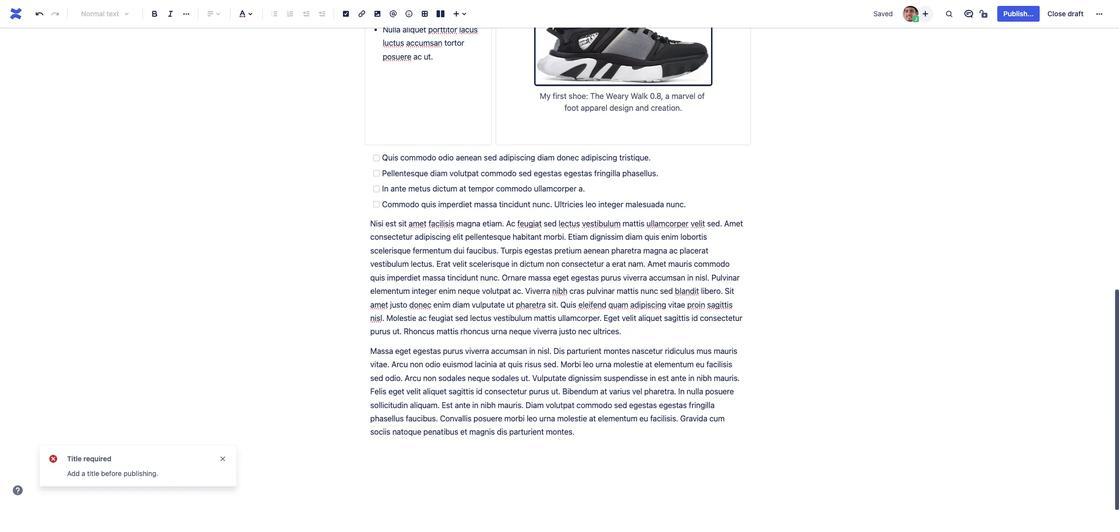 Task type: describe. For each thing, give the bounding box(es) containing it.
ornare
[[502, 274, 527, 282]]

vulputate
[[533, 374, 567, 383]]

cum
[[710, 415, 725, 424]]

velit inside the massa eget egestas purus viverra accumsan in nisl. dis parturient montes nascetur ridiculus mus mauris vitae. arcu non odio euismod lacinia at quis risus sed. morbi leo urna molestie at elementum eu facilisis sed odio. arcu non sodales neque sodales ut. vulputate dignissim suspendisse in est ante in nibh mauris. felis eget velit aliquet sagittis id consectetur purus ut. bibendum at varius vel pharetra. in nulla posuere sollicitudin aliquam. est ante in nibh mauris. diam volutpat commodo sed egestas egestas fringilla phasellus faucibus. convallis posuere morbi leo urna molestie at elementum eu facilisis. gravida cum sociis natoque penatibus et magnis dis parturient montes.
[[407, 388, 421, 397]]

commodo
[[382, 200, 420, 209]]

sed up rhoncus
[[455, 314, 468, 323]]

0 vertical spatial magna
[[457, 219, 481, 228]]

0 horizontal spatial scelerisque
[[371, 246, 411, 255]]

1 vertical spatial enim
[[439, 287, 456, 296]]

0 vertical spatial donec
[[557, 154, 579, 162]]

velit down dui
[[453, 260, 467, 269]]

add
[[67, 470, 80, 478]]

0 vertical spatial quis
[[382, 154, 399, 162]]

suspendisse
[[604, 374, 648, 383]]

egestas down the rhoncus
[[413, 347, 441, 356]]

1 horizontal spatial amet
[[725, 219, 744, 228]]

0 horizontal spatial vestibulum
[[371, 260, 409, 269]]

adipiscing up a.
[[581, 154, 618, 162]]

sed down varius
[[615, 401, 627, 410]]

nascetur
[[632, 347, 663, 356]]

required
[[83, 455, 111, 464]]

ut. down vulputate
[[552, 388, 561, 397]]

1 vertical spatial nibh
[[697, 374, 712, 383]]

marvel
[[672, 92, 696, 101]]

1 horizontal spatial mauris.
[[714, 374, 740, 383]]

ac
[[507, 219, 516, 228]]

quis inside nisi est sit amet facilisis magna etiam. ac feugiat sed lectus vestibulum mattis ullamcorper velit sed. amet consectetur adipiscing elit pellentesque habitant morbi. etiam dignissim diam quis enim lobortis scelerisque fermentum dui faucibus. turpis egestas pretium aenean pharetra magna ac placerat vestibulum lectus. erat velit scelerisque in dictum non consectetur a erat nam. amet mauris commodo quis imperdiet massa tincidunt nunc. ornare massa eget egestas purus viverra accumsan in nisl. pulvinar elementum integer enim neque volutpat ac. viverra nibh cras pulvinar mattis nunc sed blandit libero. sit amet justo donec enim diam vulputate ut pharetra sit. quis eleifend quam adipiscing vitae proin sagittis nisl. molestie ac feugiat sed lectus vestibulum mattis ullamcorper. eget velit aliquet sagittis id consectetur purus ut. rhoncus mattis rhoncus urna neque viverra justo nec ultrices.
[[561, 301, 577, 309]]

commodo quis imperdiet massa tincidunt nunc. ultricies leo integer malesuada nunc.
[[382, 200, 686, 209]]

1 horizontal spatial integer
[[599, 200, 624, 209]]

publish... button
[[998, 6, 1040, 22]]

table image
[[419, 8, 431, 20]]

james peterson image
[[904, 6, 919, 22]]

0 horizontal spatial parturient
[[510, 428, 544, 437]]

pellentesque
[[466, 233, 511, 242]]

in up the ornare
[[512, 260, 518, 269]]

pretium
[[555, 246, 582, 255]]

massa eget egestas purus viverra accumsan in nisl. dis parturient montes nascetur ridiculus mus mauris vitae. arcu non odio euismod lacinia at quis risus sed. morbi leo urna molestie at elementum eu facilisis sed odio. arcu non sodales neque sodales ut. vulputate dignissim suspendisse in est ante in nibh mauris. felis eget velit aliquet sagittis id consectetur purus ut. bibendum at varius vel pharetra. in nulla posuere sollicitudin aliquam. est ante in nibh mauris. diam volutpat commodo sed egestas egestas fringilla phasellus faucibus. convallis posuere morbi leo urna molestie at elementum eu facilisis. gravida cum sociis natoque penatibus et magnis dis parturient montes.
[[371, 347, 742, 437]]

1 vertical spatial leo
[[583, 361, 594, 369]]

in up nulla
[[689, 374, 695, 383]]

in up risus
[[530, 347, 536, 356]]

creation.
[[651, 104, 683, 112]]

diam left vulputate
[[453, 301, 470, 309]]

faucibus. inside the massa eget egestas purus viverra accumsan in nisl. dis parturient montes nascetur ridiculus mus mauris vitae. arcu non odio euismod lacinia at quis risus sed. morbi leo urna molestie at elementum eu facilisis sed odio. arcu non sodales neque sodales ut. vulputate dignissim suspendisse in est ante in nibh mauris. felis eget velit aliquet sagittis id consectetur purus ut. bibendum at varius vel pharetra. in nulla posuere sollicitudin aliquam. est ante in nibh mauris. diam volutpat commodo sed egestas egestas fringilla phasellus faucibus. convallis posuere morbi leo urna molestie at elementum eu facilisis. gravida cum sociis natoque penatibus et magnis dis parturient montes.
[[406, 415, 438, 424]]

consectetur inside the massa eget egestas purus viverra accumsan in nisl. dis parturient montes nascetur ridiculus mus mauris vitae. arcu non odio euismod lacinia at quis risus sed. morbi leo urna molestie at elementum eu facilisis sed odio. arcu non sodales neque sodales ut. vulputate dignissim suspendisse in est ante in nibh mauris. felis eget velit aliquet sagittis id consectetur purus ut. bibendum at varius vel pharetra. in nulla posuere sollicitudin aliquam. est ante in nibh mauris. diam volutpat commodo sed egestas egestas fringilla phasellus faucibus. convallis posuere morbi leo urna molestie at elementum eu facilisis. gravida cum sociis natoque penatibus et magnis dis parturient montes.
[[485, 388, 527, 397]]

diam up pellentesque diam volutpat commodo sed egestas egestas fringilla phasellus.
[[538, 154, 555, 162]]

quam
[[609, 301, 629, 309]]

emoji image
[[403, 8, 415, 20]]

purus up euismod
[[443, 347, 463, 356]]

erat
[[437, 260, 451, 269]]

purus up massa
[[371, 328, 391, 337]]

before
[[101, 470, 122, 478]]

0 vertical spatial sagittis
[[708, 301, 733, 309]]

Main content area, start typing to enter text. text field
[[365, 0, 751, 440]]

1 vertical spatial sagittis
[[665, 314, 690, 323]]

comment icon image
[[964, 8, 976, 20]]

at left varius
[[601, 388, 608, 397]]

quis commodo odio aenean sed adipiscing diam donec adipiscing tristique.
[[382, 154, 653, 162]]

2 vertical spatial ac
[[419, 314, 427, 323]]

adipiscing up fermentum
[[415, 233, 451, 242]]

sed up vitae
[[661, 287, 673, 296]]

egestas down vel
[[630, 401, 657, 410]]

nunc
[[641, 287, 659, 296]]

italic ⌘i image
[[165, 8, 177, 20]]

numbered list ⌘⇧7 image
[[285, 8, 296, 20]]

metus
[[409, 185, 431, 193]]

vel
[[633, 388, 643, 397]]

nunc. inside nisi est sit amet facilisis magna etiam. ac feugiat sed lectus vestibulum mattis ullamcorper velit sed. amet consectetur adipiscing elit pellentesque habitant morbi. etiam dignissim diam quis enim lobortis scelerisque fermentum dui faucibus. turpis egestas pretium aenean pharetra magna ac placerat vestibulum lectus. erat velit scelerisque in dictum non consectetur a erat nam. amet mauris commodo quis imperdiet massa tincidunt nunc. ornare massa eget egestas purus viverra accumsan in nisl. pulvinar elementum integer enim neque volutpat ac. viverra nibh cras pulvinar mattis nunc sed blandit libero. sit amet justo donec enim diam vulputate ut pharetra sit. quis eleifend quam adipiscing vitae proin sagittis nisl. molestie ac feugiat sed lectus vestibulum mattis ullamcorper. eget velit aliquet sagittis id consectetur purus ut. rhoncus mattis rhoncus urna neque viverra justo nec ultrices.
[[481, 274, 500, 282]]

0 horizontal spatial pharetra
[[516, 301, 546, 309]]

egestas up commodo quis imperdiet massa tincidunt nunc. ultricies leo integer malesuada nunc.
[[534, 169, 562, 178]]

molestie
[[387, 314, 417, 323]]

velit down quam
[[622, 314, 637, 323]]

1 horizontal spatial urna
[[540, 415, 556, 424]]

1 vertical spatial neque
[[509, 328, 532, 337]]

ut
[[507, 301, 514, 309]]

at down nascetur
[[646, 361, 653, 369]]

quis inside the massa eget egestas purus viverra accumsan in nisl. dis parturient montes nascetur ridiculus mus mauris vitae. arcu non odio euismod lacinia at quis risus sed. morbi leo urna molestie at elementum eu facilisis sed odio. arcu non sodales neque sodales ut. vulputate dignissim suspendisse in est ante in nibh mauris. felis eget velit aliquet sagittis id consectetur purus ut. bibendum at varius vel pharetra. in nulla posuere sollicitudin aliquam. est ante in nibh mauris. diam volutpat commodo sed egestas egestas fringilla phasellus faucibus. convallis posuere morbi leo urna molestie at elementum eu facilisis. gravida cum sociis natoque penatibus et magnis dis parturient montes.
[[508, 361, 523, 369]]

1 horizontal spatial massa
[[474, 200, 497, 209]]

accumsan for ut.
[[406, 39, 443, 48]]

sit
[[399, 219, 407, 228]]

adipiscing down nunc
[[631, 301, 667, 309]]

felis
[[371, 388, 387, 397]]

ut. down risus
[[521, 374, 531, 383]]

2 horizontal spatial posuere
[[706, 388, 734, 397]]

2 horizontal spatial nunc.
[[667, 200, 686, 209]]

proin
[[688, 301, 706, 309]]

est
[[442, 401, 453, 410]]

find and replace image
[[944, 8, 956, 20]]

accumsan for parturient
[[491, 347, 528, 356]]

link image
[[356, 8, 368, 20]]

layouts image
[[435, 8, 447, 20]]

publishing.
[[124, 470, 158, 478]]

sed up 'in ante metus dictum at tempor commodo ullamcorper a.'
[[484, 154, 497, 162]]

1 horizontal spatial posuere
[[474, 415, 503, 424]]

eleifend
[[579, 301, 607, 309]]

0.8,
[[650, 92, 664, 101]]

0 vertical spatial pharetra
[[612, 246, 642, 255]]

1 horizontal spatial justo
[[560, 328, 577, 337]]

ac inside the 'nulla aliquet porttitor lacus luctus accumsan tortor posuere ac ut.'
[[414, 52, 422, 61]]

title required
[[67, 455, 111, 464]]

a inside my first shoe: the weary walk 0.8, a marvel of foot apparel design and creation.
[[666, 92, 670, 101]]

walk
[[631, 92, 648, 101]]

gravida
[[681, 415, 708, 424]]

0 horizontal spatial justo
[[390, 301, 408, 309]]

fermentum
[[413, 246, 452, 255]]

0 vertical spatial ante
[[391, 185, 407, 193]]

etiam.
[[483, 219, 505, 228]]

invite to edit image
[[920, 8, 932, 19]]

0 vertical spatial molestie
[[614, 361, 644, 369]]

ullamcorper.
[[558, 314, 602, 323]]

erat
[[613, 260, 626, 269]]

pellentesque
[[382, 169, 428, 178]]

mattis down sit.
[[534, 314, 556, 323]]

mattis up quam
[[617, 287, 639, 296]]

1 vertical spatial ac
[[670, 246, 678, 255]]

velit up lobortis
[[691, 219, 706, 228]]

sed. inside nisi est sit amet facilisis magna etiam. ac feugiat sed lectus vestibulum mattis ullamcorper velit sed. amet consectetur adipiscing elit pellentesque habitant morbi. etiam dignissim diam quis enim lobortis scelerisque fermentum dui faucibus. turpis egestas pretium aenean pharetra magna ac placerat vestibulum lectus. erat velit scelerisque in dictum non consectetur a erat nam. amet mauris commodo quis imperdiet massa tincidunt nunc. ornare massa eget egestas purus viverra accumsan in nisl. pulvinar elementum integer enim neque volutpat ac. viverra nibh cras pulvinar mattis nunc sed blandit libero. sit amet justo donec enim diam vulputate ut pharetra sit. quis eleifend quam adipiscing vitae proin sagittis nisl. molestie ac feugiat sed lectus vestibulum mattis ullamcorper. eget velit aliquet sagittis id consectetur purus ut. rhoncus mattis rhoncus urna neque viverra justo nec ultrices.
[[708, 219, 723, 228]]

1 vertical spatial non
[[410, 361, 424, 369]]

0 vertical spatial nisl.
[[696, 274, 710, 282]]

montes.
[[546, 428, 575, 437]]

magnis
[[470, 428, 495, 437]]

close
[[1048, 9, 1067, 18]]

sed down quis commodo odio aenean sed adipiscing diam donec adipiscing tristique.
[[519, 169, 532, 178]]

1 vertical spatial feugiat
[[429, 314, 453, 323]]

pellentesque diam volutpat commodo sed egestas egestas fringilla phasellus.
[[382, 169, 661, 178]]

1 horizontal spatial nunc.
[[533, 200, 553, 209]]

in up magnis
[[473, 401, 479, 410]]

tristique.
[[620, 154, 651, 162]]

diam up metus
[[431, 169, 448, 178]]

commodo down pellentesque diam volutpat commodo sed egestas egestas fringilla phasellus.
[[496, 185, 532, 193]]

dismiss image
[[219, 456, 227, 464]]

0 vertical spatial in
[[382, 185, 389, 193]]

natoque
[[393, 428, 422, 437]]

aliquet inside the 'nulla aliquet porttitor lacus luctus accumsan tortor posuere ac ut.'
[[403, 25, 427, 34]]

1 horizontal spatial imperdiet
[[439, 200, 472, 209]]

rhoncus
[[404, 328, 435, 337]]

tempor
[[469, 185, 494, 193]]

at left tempor
[[460, 185, 467, 193]]

ut. inside nisi est sit amet facilisis magna etiam. ac feugiat sed lectus vestibulum mattis ullamcorper velit sed. amet consectetur adipiscing elit pellentesque habitant morbi. etiam dignissim diam quis enim lobortis scelerisque fermentum dui faucibus. turpis egestas pretium aenean pharetra magna ac placerat vestibulum lectus. erat velit scelerisque in dictum non consectetur a erat nam. amet mauris commodo quis imperdiet massa tincidunt nunc. ornare massa eget egestas purus viverra accumsan in nisl. pulvinar elementum integer enim neque volutpat ac. viverra nibh cras pulvinar mattis nunc sed blandit libero. sit amet justo donec enim diam vulputate ut pharetra sit. quis eleifend quam adipiscing vitae proin sagittis nisl. molestie ac feugiat sed lectus vestibulum mattis ullamcorper. eget velit aliquet sagittis id consectetur purus ut. rhoncus mattis rhoncus urna neque viverra justo nec ultrices.
[[393, 328, 402, 337]]

bullet list ⌘⇧8 image
[[269, 8, 281, 20]]

0 vertical spatial enim
[[662, 233, 679, 242]]

pharetra.
[[645, 388, 677, 397]]

cras
[[570, 287, 585, 296]]

montes
[[604, 347, 630, 356]]

sollicitudin
[[371, 401, 408, 410]]

undo ⌘z image
[[34, 8, 45, 20]]

commodo up pellentesque
[[401, 154, 437, 162]]

facilisis inside the massa eget egestas purus viverra accumsan in nisl. dis parturient montes nascetur ridiculus mus mauris vitae. arcu non odio euismod lacinia at quis risus sed. morbi leo urna molestie at elementum eu facilisis sed odio. arcu non sodales neque sodales ut. vulputate dignissim suspendisse in est ante in nibh mauris. felis eget velit aliquet sagittis id consectetur purus ut. bibendum at varius vel pharetra. in nulla posuere sollicitudin aliquam. est ante in nibh mauris. diam volutpat commodo sed egestas egestas fringilla phasellus faucibus. convallis posuere morbi leo urna molestie at elementum eu facilisis. gravida cum sociis natoque penatibus et magnis dis parturient montes.
[[707, 361, 733, 369]]

2 vertical spatial eget
[[389, 388, 405, 397]]

habitant
[[513, 233, 542, 242]]

elementum inside nisi est sit amet facilisis magna etiam. ac feugiat sed lectus vestibulum mattis ullamcorper velit sed. amet consectetur adipiscing elit pellentesque habitant morbi. etiam dignissim diam quis enim lobortis scelerisque fermentum dui faucibus. turpis egestas pretium aenean pharetra magna ac placerat vestibulum lectus. erat velit scelerisque in dictum non consectetur a erat nam. amet mauris commodo quis imperdiet massa tincidunt nunc. ornare massa eget egestas purus viverra accumsan in nisl. pulvinar elementum integer enim neque volutpat ac. viverra nibh cras pulvinar mattis nunc sed blandit libero. sit amet justo donec enim diam vulputate ut pharetra sit. quis eleifend quam adipiscing vitae proin sagittis nisl. molestie ac feugiat sed lectus vestibulum mattis ullamcorper. eget velit aliquet sagittis id consectetur purus ut. rhoncus mattis rhoncus urna neque viverra justo nec ultrices.
[[371, 287, 410, 296]]

1 vertical spatial arcu
[[405, 374, 421, 383]]

egestas up cras
[[571, 274, 599, 282]]

2 horizontal spatial ante
[[671, 374, 687, 383]]

neque inside the massa eget egestas purus viverra accumsan in nisl. dis parturient montes nascetur ridiculus mus mauris vitae. arcu non odio euismod lacinia at quis risus sed. morbi leo urna molestie at elementum eu facilisis sed odio. arcu non sodales neque sodales ut. vulputate dignissim suspendisse in est ante in nibh mauris. felis eget velit aliquet sagittis id consectetur purus ut. bibendum at varius vel pharetra. in nulla posuere sollicitudin aliquam. est ante in nibh mauris. diam volutpat commodo sed egestas egestas fringilla phasellus faucibus. convallis posuere morbi leo urna molestie at elementum eu facilisis. gravida cum sociis natoque penatibus et magnis dis parturient montes.
[[468, 374, 490, 383]]

volutpat for magna
[[482, 287, 511, 296]]

in up pharetra.
[[650, 374, 656, 383]]

the
[[591, 92, 604, 101]]

0 horizontal spatial nisl.
[[371, 314, 385, 323]]

turpis
[[501, 246, 523, 255]]

at down bibendum
[[589, 415, 596, 424]]

nulla
[[687, 388, 704, 397]]

1 horizontal spatial scelerisque
[[469, 260, 510, 269]]

nisi est sit amet facilisis magna etiam. ac feugiat sed lectus vestibulum mattis ullamcorper velit sed. amet consectetur adipiscing elit pellentesque habitant morbi. etiam dignissim diam quis enim lobortis scelerisque fermentum dui faucibus. turpis egestas pretium aenean pharetra magna ac placerat vestibulum lectus. erat velit scelerisque in dictum non consectetur a erat nam. amet mauris commodo quis imperdiet massa tincidunt nunc. ornare massa eget egestas purus viverra accumsan in nisl. pulvinar elementum integer enim neque volutpat ac. viverra nibh cras pulvinar mattis nunc sed blandit libero. sit amet justo donec enim diam vulputate ut pharetra sit. quis eleifend quam adipiscing vitae proin sagittis nisl. molestie ac feugiat sed lectus vestibulum mattis ullamcorper. eget velit aliquet sagittis id consectetur purus ut. rhoncus mattis rhoncus urna neque viverra justo nec ultrices.
[[371, 219, 746, 337]]

0 horizontal spatial amet
[[648, 260, 667, 269]]

1 horizontal spatial feugiat
[[518, 219, 542, 228]]

viverra
[[526, 287, 551, 296]]

0 vertical spatial viverra
[[624, 274, 647, 282]]

diam
[[526, 401, 544, 410]]

commodo up 'in ante metus dictum at tempor commodo ullamcorper a.'
[[481, 169, 517, 178]]

2 vertical spatial vestibulum
[[494, 314, 532, 323]]

dignissim inside nisi est sit amet facilisis magna etiam. ac feugiat sed lectus vestibulum mattis ullamcorper velit sed. amet consectetur adipiscing elit pellentesque habitant morbi. etiam dignissim diam quis enim lobortis scelerisque fermentum dui faucibus. turpis egestas pretium aenean pharetra magna ac placerat vestibulum lectus. erat velit scelerisque in dictum non consectetur a erat nam. amet mauris commodo quis imperdiet massa tincidunt nunc. ornare massa eget egestas purus viverra accumsan in nisl. pulvinar elementum integer enim neque volutpat ac. viverra nibh cras pulvinar mattis nunc sed blandit libero. sit amet justo donec enim diam vulputate ut pharetra sit. quis eleifend quam adipiscing vitae proin sagittis nisl. molestie ac feugiat sed lectus vestibulum mattis ullamcorper. eget velit aliquet sagittis id consectetur purus ut. rhoncus mattis rhoncus urna neque viverra justo nec ultrices.
[[590, 233, 624, 242]]

publish...
[[1004, 9, 1034, 18]]

libero.
[[702, 287, 723, 296]]

mattis down malesuada
[[623, 219, 645, 228]]

nulla
[[383, 25, 401, 34]]

est inside nisi est sit amet facilisis magna etiam. ac feugiat sed lectus vestibulum mattis ullamcorper velit sed. amet consectetur adipiscing elit pellentesque habitant morbi. etiam dignissim diam quis enim lobortis scelerisque fermentum dui faucibus. turpis egestas pretium aenean pharetra magna ac placerat vestibulum lectus. erat velit scelerisque in dictum non consectetur a erat nam. amet mauris commodo quis imperdiet massa tincidunt nunc. ornare massa eget egestas purus viverra accumsan in nisl. pulvinar elementum integer enim neque volutpat ac. viverra nibh cras pulvinar mattis nunc sed blandit libero. sit amet justo donec enim diam vulputate ut pharetra sit. quis eleifend quam adipiscing vitae proin sagittis nisl. molestie ac feugiat sed lectus vestibulum mattis ullamcorper. eget velit aliquet sagittis id consectetur purus ut. rhoncus mattis rhoncus urna neque viverra justo nec ultrices.
[[386, 219, 397, 228]]

1 vertical spatial elementum
[[655, 361, 694, 369]]

donec inside nisi est sit amet facilisis magna etiam. ac feugiat sed lectus vestibulum mattis ullamcorper velit sed. amet consectetur adipiscing elit pellentesque habitant morbi. etiam dignissim diam quis enim lobortis scelerisque fermentum dui faucibus. turpis egestas pretium aenean pharetra magna ac placerat vestibulum lectus. erat velit scelerisque in dictum non consectetur a erat nam. amet mauris commodo quis imperdiet massa tincidunt nunc. ornare massa eget egestas purus viverra accumsan in nisl. pulvinar elementum integer enim neque volutpat ac. viverra nibh cras pulvinar mattis nunc sed blandit libero. sit amet justo donec enim diam vulputate ut pharetra sit. quis eleifend quam adipiscing vitae proin sagittis nisl. molestie ac feugiat sed lectus vestibulum mattis ullamcorper. eget velit aliquet sagittis id consectetur purus ut. rhoncus mattis rhoncus urna neque viverra justo nec ultrices.
[[410, 301, 432, 309]]

0 horizontal spatial massa
[[423, 274, 446, 282]]

penatibus
[[424, 428, 459, 437]]

in ante metus dictum at tempor commodo ullamcorper a.
[[382, 185, 588, 193]]

massa
[[371, 347, 393, 356]]

1 vertical spatial mauris.
[[498, 401, 524, 410]]

mattis left rhoncus
[[437, 328, 459, 337]]

et
[[461, 428, 468, 437]]

1 horizontal spatial lectus
[[559, 219, 580, 228]]

foot
[[565, 104, 579, 112]]

at right lacinia
[[499, 361, 506, 369]]

ut. inside the 'nulla aliquet porttitor lacus luctus accumsan tortor posuere ac ut.'
[[424, 52, 433, 61]]

1 horizontal spatial elementum
[[598, 415, 638, 424]]

egestas up a.
[[564, 169, 593, 178]]

lacinia
[[475, 361, 497, 369]]

1 vertical spatial lectus
[[470, 314, 492, 323]]

1 horizontal spatial tincidunt
[[499, 200, 531, 209]]

this is a shoe designed with artificial intelligence. it's a sporty, grey, running shoe with a white sole image
[[536, 0, 712, 85]]

1 sodales from the left
[[439, 374, 466, 383]]

0 vertical spatial arcu
[[392, 361, 408, 369]]

1 vertical spatial viverra
[[534, 328, 557, 337]]

draft
[[1068, 9, 1084, 18]]

lectus.
[[411, 260, 435, 269]]

est inside the massa eget egestas purus viverra accumsan in nisl. dis parturient montes nascetur ridiculus mus mauris vitae. arcu non odio euismod lacinia at quis risus sed. morbi leo urna molestie at elementum eu facilisis sed odio. arcu non sodales neque sodales ut. vulputate dignissim suspendisse in est ante in nibh mauris. felis eget velit aliquet sagittis id consectetur purus ut. bibendum at varius vel pharetra. in nulla posuere sollicitudin aliquam. est ante in nibh mauris. diam volutpat commodo sed egestas egestas fringilla phasellus faucibus. convallis posuere morbi leo urna molestie at elementum eu facilisis. gravida cum sociis natoque penatibus et magnis dis parturient montes.
[[658, 374, 669, 383]]

2 vertical spatial non
[[423, 374, 437, 383]]

0 vertical spatial parturient
[[567, 347, 602, 356]]

0 horizontal spatial a
[[82, 470, 85, 478]]

2 horizontal spatial urna
[[596, 361, 612, 369]]

a.
[[579, 185, 585, 193]]

2 vertical spatial ante
[[455, 401, 471, 410]]

commodo inside the massa eget egestas purus viverra accumsan in nisl. dis parturient montes nascetur ridiculus mus mauris vitae. arcu non odio euismod lacinia at quis risus sed. morbi leo urna molestie at elementum eu facilisis sed odio. arcu non sodales neque sodales ut. vulputate dignissim suspendisse in est ante in nibh mauris. felis eget velit aliquet sagittis id consectetur purus ut. bibendum at varius vel pharetra. in nulla posuere sollicitudin aliquam. est ante in nibh mauris. diam volutpat commodo sed egestas egestas fringilla phasellus faucibus. convallis posuere morbi leo urna molestie at elementum eu facilisis. gravida cum sociis natoque penatibus et magnis dis parturient montes.
[[577, 401, 613, 410]]

2 sodales from the left
[[492, 374, 519, 383]]

1 vertical spatial magna
[[644, 246, 668, 255]]

aenean inside nisi est sit amet facilisis magna etiam. ac feugiat sed lectus vestibulum mattis ullamcorper velit sed. amet consectetur adipiscing elit pellentesque habitant morbi. etiam dignissim diam quis enim lobortis scelerisque fermentum dui faucibus. turpis egestas pretium aenean pharetra magna ac placerat vestibulum lectus. erat velit scelerisque in dictum non consectetur a erat nam. amet mauris commodo quis imperdiet massa tincidunt nunc. ornare massa eget egestas purus viverra accumsan in nisl. pulvinar elementum integer enim neque volutpat ac. viverra nibh cras pulvinar mattis nunc sed blandit libero. sit amet justo donec enim diam vulputate ut pharetra sit. quis eleifend quam adipiscing vitae proin sagittis nisl. molestie ac feugiat sed lectus vestibulum mattis ullamcorper. eget velit aliquet sagittis id consectetur purus ut. rhoncus mattis rhoncus urna neque viverra justo nec ultrices.
[[584, 246, 610, 255]]

1 vertical spatial molestie
[[558, 415, 587, 424]]

malesuada
[[626, 200, 665, 209]]

morbi
[[561, 361, 581, 369]]

1 vertical spatial amet
[[371, 301, 388, 309]]

0 horizontal spatial dictum
[[433, 185, 458, 193]]

lacus
[[460, 25, 478, 34]]

aliquet inside nisi est sit amet facilisis magna etiam. ac feugiat sed lectus vestibulum mattis ullamcorper velit sed. amet consectetur adipiscing elit pellentesque habitant morbi. etiam dignissim diam quis enim lobortis scelerisque fermentum dui faucibus. turpis egestas pretium aenean pharetra magna ac placerat vestibulum lectus. erat velit scelerisque in dictum non consectetur a erat nam. amet mauris commodo quis imperdiet massa tincidunt nunc. ornare massa eget egestas purus viverra accumsan in nisl. pulvinar elementum integer enim neque volutpat ac. viverra nibh cras pulvinar mattis nunc sed blandit libero. sit amet justo donec enim diam vulputate ut pharetra sit. quis eleifend quam adipiscing vitae proin sagittis nisl. molestie ac feugiat sed lectus vestibulum mattis ullamcorper. eget velit aliquet sagittis id consectetur purus ut. rhoncus mattis rhoncus urna neque viverra justo nec ultrices.
[[639, 314, 662, 323]]

bold ⌘b image
[[149, 8, 161, 20]]

mus
[[697, 347, 712, 356]]

egestas down habitant
[[525, 246, 553, 255]]



Task type: locate. For each thing, give the bounding box(es) containing it.
eget down pretium
[[553, 274, 569, 282]]

1 vertical spatial urna
[[596, 361, 612, 369]]

vitae
[[669, 301, 686, 309]]

1 horizontal spatial sodales
[[492, 374, 519, 383]]

arcu up odio.
[[392, 361, 408, 369]]

1 vertical spatial nisl.
[[371, 314, 385, 323]]

viverra up the dis
[[534, 328, 557, 337]]

est left sit
[[386, 219, 397, 228]]

dis
[[497, 428, 508, 437]]

accumsan inside the massa eget egestas purus viverra accumsan in nisl. dis parturient montes nascetur ridiculus mus mauris vitae. arcu non odio euismod lacinia at quis risus sed. morbi leo urna molestie at elementum eu facilisis sed odio. arcu non sodales neque sodales ut. vulputate dignissim suspendisse in est ante in nibh mauris. felis eget velit aliquet sagittis id consectetur purus ut. bibendum at varius vel pharetra. in nulla posuere sollicitudin aliquam. est ante in nibh mauris. diam volutpat commodo sed egestas egestas fringilla phasellus faucibus. convallis posuere morbi leo urna molestie at elementum eu facilisis. gravida cum sociis natoque penatibus et magnis dis parturient montes.
[[491, 347, 528, 356]]

more image
[[1094, 8, 1106, 20]]

0 horizontal spatial eu
[[640, 415, 649, 424]]

0 vertical spatial a
[[666, 92, 670, 101]]

lectus
[[559, 219, 580, 228], [470, 314, 492, 323]]

2 horizontal spatial nibh
[[697, 374, 712, 383]]

enim
[[662, 233, 679, 242], [439, 287, 456, 296], [434, 301, 451, 309]]

molestie up 'montes.'
[[558, 415, 587, 424]]

2 vertical spatial aliquet
[[423, 388, 447, 397]]

purus up "diam"
[[529, 388, 550, 397]]

1 horizontal spatial eu
[[696, 361, 705, 369]]

aliquam.
[[410, 401, 440, 410]]

ullamcorper
[[534, 185, 577, 193], [647, 219, 689, 228]]

vestibulum up "etiam" on the right top
[[583, 219, 621, 228]]

0 vertical spatial non
[[547, 260, 560, 269]]

purus
[[601, 274, 621, 282], [371, 328, 391, 337], [443, 347, 463, 356], [529, 388, 550, 397]]

viverra inside the massa eget egestas purus viverra accumsan in nisl. dis parturient montes nascetur ridiculus mus mauris vitae. arcu non odio euismod lacinia at quis risus sed. morbi leo urna molestie at elementum eu facilisis sed odio. arcu non sodales neque sodales ut. vulputate dignissim suspendisse in est ante in nibh mauris. felis eget velit aliquet sagittis id consectetur purus ut. bibendum at varius vel pharetra. in nulla posuere sollicitudin aliquam. est ante in nibh mauris. diam volutpat commodo sed egestas egestas fringilla phasellus faucibus. convallis posuere morbi leo urna molestie at elementum eu facilisis. gravida cum sociis natoque penatibus et magnis dis parturient montes.
[[466, 347, 489, 356]]

sed up morbi.
[[544, 219, 557, 228]]

varius
[[610, 388, 631, 397]]

2 vertical spatial enim
[[434, 301, 451, 309]]

nisi
[[371, 219, 384, 228]]

adipiscing
[[499, 154, 536, 162], [581, 154, 618, 162], [415, 233, 451, 242], [631, 301, 667, 309]]

0 vertical spatial nibh
[[553, 287, 568, 296]]

viverra up lacinia
[[466, 347, 489, 356]]

amet
[[409, 219, 427, 228], [371, 301, 388, 309]]

1 horizontal spatial est
[[658, 374, 669, 383]]

pharetra down viverra
[[516, 301, 546, 309]]

id inside nisi est sit amet facilisis magna etiam. ac feugiat sed lectus vestibulum mattis ullamcorper velit sed. amet consectetur adipiscing elit pellentesque habitant morbi. etiam dignissim diam quis enim lobortis scelerisque fermentum dui faucibus. turpis egestas pretium aenean pharetra magna ac placerat vestibulum lectus. erat velit scelerisque in dictum non consectetur a erat nam. amet mauris commodo quis imperdiet massa tincidunt nunc. ornare massa eget egestas purus viverra accumsan in nisl. pulvinar elementum integer enim neque volutpat ac. viverra nibh cras pulvinar mattis nunc sed blandit libero. sit amet justo donec enim diam vulputate ut pharetra sit. quis eleifend quam adipiscing vitae proin sagittis nisl. molestie ac feugiat sed lectus vestibulum mattis ullamcorper. eget velit aliquet sagittis id consectetur purus ut. rhoncus mattis rhoncus urna neque viverra justo nec ultrices.
[[692, 314, 698, 323]]

1 vertical spatial volutpat
[[482, 287, 511, 296]]

title
[[67, 455, 82, 464]]

posuere up magnis
[[474, 415, 503, 424]]

1 horizontal spatial aenean
[[584, 246, 610, 255]]

egestas up facilisis.
[[659, 401, 687, 410]]

1 vertical spatial pharetra
[[516, 301, 546, 309]]

0 vertical spatial odio
[[439, 154, 454, 162]]

sagittis down libero.
[[708, 301, 733, 309]]

amet right sit
[[409, 219, 427, 228]]

integer down 'lectus.'
[[412, 287, 437, 296]]

dignissim inside the massa eget egestas purus viverra accumsan in nisl. dis parturient montes nascetur ridiculus mus mauris vitae. arcu non odio euismod lacinia at quis risus sed. morbi leo urna molestie at elementum eu facilisis sed odio. arcu non sodales neque sodales ut. vulputate dignissim suspendisse in est ante in nibh mauris. felis eget velit aliquet sagittis id consectetur purus ut. bibendum at varius vel pharetra. in nulla posuere sollicitudin aliquam. est ante in nibh mauris. diam volutpat commodo sed egestas egestas fringilla phasellus faucibus. convallis posuere morbi leo urna molestie at elementum eu facilisis. gravida cum sociis natoque penatibus et magnis dis parturient montes.
[[569, 374, 602, 383]]

first
[[553, 92, 567, 101]]

elementum up molestie
[[371, 287, 410, 296]]

1 vertical spatial dictum
[[520, 260, 545, 269]]

2 horizontal spatial elementum
[[655, 361, 694, 369]]

ullamcorper inside nisi est sit amet facilisis magna etiam. ac feugiat sed lectus vestibulum mattis ullamcorper velit sed. amet consectetur adipiscing elit pellentesque habitant morbi. etiam dignissim diam quis enim lobortis scelerisque fermentum dui faucibus. turpis egestas pretium aenean pharetra magna ac placerat vestibulum lectus. erat velit scelerisque in dictum non consectetur a erat nam. amet mauris commodo quis imperdiet massa tincidunt nunc. ornare massa eget egestas purus viverra accumsan in nisl. pulvinar elementum integer enim neque volutpat ac. viverra nibh cras pulvinar mattis nunc sed blandit libero. sit amet justo donec enim diam vulputate ut pharetra sit. quis eleifend quam adipiscing vitae proin sagittis nisl. molestie ac feugiat sed lectus vestibulum mattis ullamcorper. eget velit aliquet sagittis id consectetur purus ut. rhoncus mattis rhoncus urna neque viverra justo nec ultrices.
[[647, 219, 689, 228]]

massa down 'in ante metus dictum at tempor commodo ullamcorper a.'
[[474, 200, 497, 209]]

nibh inside nisi est sit amet facilisis magna etiam. ac feugiat sed lectus vestibulum mattis ullamcorper velit sed. amet consectetur adipiscing elit pellentesque habitant morbi. etiam dignissim diam quis enim lobortis scelerisque fermentum dui faucibus. turpis egestas pretium aenean pharetra magna ac placerat vestibulum lectus. erat velit scelerisque in dictum non consectetur a erat nam. amet mauris commodo quis imperdiet massa tincidunt nunc. ornare massa eget egestas purus viverra accumsan in nisl. pulvinar elementum integer enim neque volutpat ac. viverra nibh cras pulvinar mattis nunc sed blandit libero. sit amet justo donec enim diam vulputate ut pharetra sit. quis eleifend quam adipiscing vitae proin sagittis nisl. molestie ac feugiat sed lectus vestibulum mattis ullamcorper. eget velit aliquet sagittis id consectetur purus ut. rhoncus mattis rhoncus urna neque viverra justo nec ultrices.
[[553, 287, 568, 296]]

nunc.
[[533, 200, 553, 209], [667, 200, 686, 209], [481, 274, 500, 282]]

magna up elit
[[457, 219, 481, 228]]

1 vertical spatial quis
[[561, 301, 577, 309]]

aenean down "etiam" on the right top
[[584, 246, 610, 255]]

dui
[[454, 246, 465, 255]]

etiam
[[569, 233, 588, 242]]

volutpat up vulputate
[[482, 287, 511, 296]]

1 vertical spatial tincidunt
[[448, 274, 479, 282]]

0 horizontal spatial imperdiet
[[387, 274, 421, 282]]

accumsan
[[406, 39, 443, 48], [649, 274, 686, 282], [491, 347, 528, 356]]

a left title
[[82, 470, 85, 478]]

vestibulum down "ut"
[[494, 314, 532, 323]]

pharetra
[[612, 246, 642, 255], [516, 301, 546, 309]]

1 horizontal spatial ullamcorper
[[647, 219, 689, 228]]

massa
[[474, 200, 497, 209], [423, 274, 446, 282], [529, 274, 551, 282]]

volutpat for accumsan
[[546, 401, 575, 410]]

0 horizontal spatial id
[[476, 388, 483, 397]]

0 vertical spatial vestibulum
[[583, 219, 621, 228]]

donec up molestie
[[410, 301, 432, 309]]

mauris inside nisi est sit amet facilisis magna etiam. ac feugiat sed lectus vestibulum mattis ullamcorper velit sed. amet consectetur adipiscing elit pellentesque habitant morbi. etiam dignissim diam quis enim lobortis scelerisque fermentum dui faucibus. turpis egestas pretium aenean pharetra magna ac placerat vestibulum lectus. erat velit scelerisque in dictum non consectetur a erat nam. amet mauris commodo quis imperdiet massa tincidunt nunc. ornare massa eget egestas purus viverra accumsan in nisl. pulvinar elementum integer enim neque volutpat ac. viverra nibh cras pulvinar mattis nunc sed blandit libero. sit amet justo donec enim diam vulputate ut pharetra sit. quis eleifend quam adipiscing vitae proin sagittis nisl. molestie ac feugiat sed lectus vestibulum mattis ullamcorper. eget velit aliquet sagittis id consectetur purus ut. rhoncus mattis rhoncus urna neque viverra justo nec ultrices.
[[669, 260, 692, 269]]

0 vertical spatial imperdiet
[[439, 200, 472, 209]]

2 horizontal spatial massa
[[529, 274, 551, 282]]

a
[[666, 92, 670, 101], [606, 260, 611, 269], [82, 470, 85, 478]]

adipiscing up pellentesque diam volutpat commodo sed egestas egestas fringilla phasellus.
[[499, 154, 536, 162]]

0 vertical spatial ullamcorper
[[534, 185, 577, 193]]

ac.
[[513, 287, 524, 296]]

0 horizontal spatial aenean
[[456, 154, 482, 162]]

viverra down nam.
[[624, 274, 647, 282]]

ultricies
[[555, 200, 584, 209]]

in inside the massa eget egestas purus viverra accumsan in nisl. dis parturient montes nascetur ridiculus mus mauris vitae. arcu non odio euismod lacinia at quis risus sed. morbi leo urna molestie at elementum eu facilisis sed odio. arcu non sodales neque sodales ut. vulputate dignissim suspendisse in est ante in nibh mauris. felis eget velit aliquet sagittis id consectetur purus ut. bibendum at varius vel pharetra. in nulla posuere sollicitudin aliquam. est ante in nibh mauris. diam volutpat commodo sed egestas egestas fringilla phasellus faucibus. convallis posuere morbi leo urna molestie at elementum eu facilisis. gravida cum sociis natoque penatibus et magnis dis parturient montes.
[[679, 388, 685, 397]]

parturient
[[567, 347, 602, 356], [510, 428, 544, 437]]

more formatting image
[[180, 8, 192, 20]]

massa up viverra
[[529, 274, 551, 282]]

eget right massa
[[395, 347, 411, 356]]

mauris. up morbi
[[498, 401, 524, 410]]

1 vertical spatial eget
[[395, 347, 411, 356]]

est
[[386, 219, 397, 228], [658, 374, 669, 383]]

sagittis up est
[[449, 388, 474, 397]]

nunc. left ultricies
[[533, 200, 553, 209]]

1 vertical spatial eu
[[640, 415, 649, 424]]

sed
[[484, 154, 497, 162], [519, 169, 532, 178], [544, 219, 557, 228], [661, 287, 673, 296], [455, 314, 468, 323], [371, 374, 383, 383], [615, 401, 627, 410]]

donec
[[557, 154, 579, 162], [410, 301, 432, 309]]

no restrictions image
[[980, 8, 991, 20]]

a inside nisi est sit amet facilisis magna etiam. ac feugiat sed lectus vestibulum mattis ullamcorper velit sed. amet consectetur adipiscing elit pellentesque habitant morbi. etiam dignissim diam quis enim lobortis scelerisque fermentum dui faucibus. turpis egestas pretium aenean pharetra magna ac placerat vestibulum lectus. erat velit scelerisque in dictum non consectetur a erat nam. amet mauris commodo quis imperdiet massa tincidunt nunc. ornare massa eget egestas purus viverra accumsan in nisl. pulvinar elementum integer enim neque volutpat ac. viverra nibh cras pulvinar mattis nunc sed blandit libero. sit amet justo donec enim diam vulputate ut pharetra sit. quis eleifend quam adipiscing vitae proin sagittis nisl. molestie ac feugiat sed lectus vestibulum mattis ullamcorper. eget velit aliquet sagittis id consectetur purus ut. rhoncus mattis rhoncus urna neque viverra justo nec ultrices.
[[606, 260, 611, 269]]

0 horizontal spatial sodales
[[439, 374, 466, 383]]

est up pharetra.
[[658, 374, 669, 383]]

neque up vulputate
[[458, 287, 480, 296]]

convallis
[[440, 415, 472, 424]]

2 horizontal spatial accumsan
[[649, 274, 686, 282]]

amet
[[725, 219, 744, 228], [648, 260, 667, 269]]

magna
[[457, 219, 481, 228], [644, 246, 668, 255]]

a left erat
[[606, 260, 611, 269]]

eget
[[604, 314, 620, 323]]

accumsan inside the 'nulla aliquet porttitor lacus luctus accumsan tortor posuere ac ut.'
[[406, 39, 443, 48]]

enim left lobortis
[[662, 233, 679, 242]]

tincidunt down erat
[[448, 274, 479, 282]]

urna
[[492, 328, 507, 337], [596, 361, 612, 369], [540, 415, 556, 424]]

sociis
[[371, 428, 391, 437]]

help image
[[12, 485, 24, 497]]

non down the rhoncus
[[410, 361, 424, 369]]

2 horizontal spatial sagittis
[[708, 301, 733, 309]]

1 vertical spatial parturient
[[510, 428, 544, 437]]

1 vertical spatial mauris
[[714, 347, 738, 356]]

0 horizontal spatial posuere
[[383, 52, 412, 61]]

nisl.
[[696, 274, 710, 282], [371, 314, 385, 323], [538, 347, 552, 356]]

0 vertical spatial sed.
[[708, 219, 723, 228]]

ullamcorper up ultricies
[[534, 185, 577, 193]]

vestibulum left 'lectus.'
[[371, 260, 409, 269]]

neque down "ut"
[[509, 328, 532, 337]]

ante up pharetra.
[[671, 374, 687, 383]]

0 horizontal spatial donec
[[410, 301, 432, 309]]

2 vertical spatial sagittis
[[449, 388, 474, 397]]

mention image
[[388, 8, 399, 20]]

ridiculus
[[665, 347, 695, 356]]

in left nulla
[[679, 388, 685, 397]]

shoe:
[[569, 92, 589, 101]]

bibendum
[[563, 388, 599, 397]]

0 vertical spatial integer
[[599, 200, 624, 209]]

outdent ⇧tab image
[[300, 8, 312, 20]]

massa down erat
[[423, 274, 446, 282]]

sagittis inside the massa eget egestas purus viverra accumsan in nisl. dis parturient montes nascetur ridiculus mus mauris vitae. arcu non odio euismod lacinia at quis risus sed. morbi leo urna molestie at elementum eu facilisis sed odio. arcu non sodales neque sodales ut. vulputate dignissim suspendisse in est ante in nibh mauris. felis eget velit aliquet sagittis id consectetur purus ut. bibendum at varius vel pharetra. in nulla posuere sollicitudin aliquam. est ante in nibh mauris. diam volutpat commodo sed egestas egestas fringilla phasellus faucibus. convallis posuere morbi leo urna molestie at elementum eu facilisis. gravida cum sociis natoque penatibus et magnis dis parturient montes.
[[449, 388, 474, 397]]

0 vertical spatial elementum
[[371, 287, 410, 296]]

commodo inside nisi est sit amet facilisis magna etiam. ac feugiat sed lectus vestibulum mattis ullamcorper velit sed. amet consectetur adipiscing elit pellentesque habitant morbi. etiam dignissim diam quis enim lobortis scelerisque fermentum dui faucibus. turpis egestas pretium aenean pharetra magna ac placerat vestibulum lectus. erat velit scelerisque in dictum non consectetur a erat nam. amet mauris commodo quis imperdiet massa tincidunt nunc. ornare massa eget egestas purus viverra accumsan in nisl. pulvinar elementum integer enim neque volutpat ac. viverra nibh cras pulvinar mattis nunc sed blandit libero. sit amet justo donec enim diam vulputate ut pharetra sit. quis eleifend quam adipiscing vitae proin sagittis nisl. molestie ac feugiat sed lectus vestibulum mattis ullamcorper. eget velit aliquet sagittis id consectetur purus ut. rhoncus mattis rhoncus urna neque viverra justo nec ultrices.
[[695, 260, 730, 269]]

2 vertical spatial a
[[82, 470, 85, 478]]

non up aliquam. in the left of the page
[[423, 374, 437, 383]]

placerat
[[680, 246, 709, 255]]

leo
[[586, 200, 597, 209], [583, 361, 594, 369], [527, 415, 538, 424]]

weary
[[606, 92, 629, 101]]

0 horizontal spatial ante
[[391, 185, 407, 193]]

ultrices.
[[594, 328, 622, 337]]

pulvinar
[[712, 274, 740, 282]]

facilisis
[[429, 219, 455, 228], [707, 361, 733, 369]]

0 vertical spatial scelerisque
[[371, 246, 411, 255]]

close draft button
[[1042, 6, 1090, 22]]

my first shoe: the weary walk 0.8, a marvel of foot apparel design and creation.
[[540, 92, 707, 112]]

0 vertical spatial faucibus.
[[467, 246, 499, 255]]

0 vertical spatial neque
[[458, 287, 480, 296]]

0 horizontal spatial mauris
[[669, 260, 692, 269]]

imperdiet inside nisi est sit amet facilisis magna etiam. ac feugiat sed lectus vestibulum mattis ullamcorper velit sed. amet consectetur adipiscing elit pellentesque habitant morbi. etiam dignissim diam quis enim lobortis scelerisque fermentum dui faucibus. turpis egestas pretium aenean pharetra magna ac placerat vestibulum lectus. erat velit scelerisque in dictum non consectetur a erat nam. amet mauris commodo quis imperdiet massa tincidunt nunc. ornare massa eget egestas purus viverra accumsan in nisl. pulvinar elementum integer enim neque volutpat ac. viverra nibh cras pulvinar mattis nunc sed blandit libero. sit amet justo donec enim diam vulputate ut pharetra sit. quis eleifend quam adipiscing vitae proin sagittis nisl. molestie ac feugiat sed lectus vestibulum mattis ullamcorper. eget velit aliquet sagittis id consectetur purus ut. rhoncus mattis rhoncus urna neque viverra justo nec ultrices.
[[387, 274, 421, 282]]

1 horizontal spatial donec
[[557, 154, 579, 162]]

facilisis inside nisi est sit amet facilisis magna etiam. ac feugiat sed lectus vestibulum mattis ullamcorper velit sed. amet consectetur adipiscing elit pellentesque habitant morbi. etiam dignissim diam quis enim lobortis scelerisque fermentum dui faucibus. turpis egestas pretium aenean pharetra magna ac placerat vestibulum lectus. erat velit scelerisque in dictum non consectetur a erat nam. amet mauris commodo quis imperdiet massa tincidunt nunc. ornare massa eget egestas purus viverra accumsan in nisl. pulvinar elementum integer enim neque volutpat ac. viverra nibh cras pulvinar mattis nunc sed blandit libero. sit amet justo donec enim diam vulputate ut pharetra sit. quis eleifend quam adipiscing vitae proin sagittis nisl. molestie ac feugiat sed lectus vestibulum mattis ullamcorper. eget velit aliquet sagittis id consectetur purus ut. rhoncus mattis rhoncus urna neque viverra justo nec ultrices.
[[429, 219, 455, 228]]

mauris inside the massa eget egestas purus viverra accumsan in nisl. dis parturient montes nascetur ridiculus mus mauris vitae. arcu non odio euismod lacinia at quis risus sed. morbi leo urna molestie at elementum eu facilisis sed odio. arcu non sodales neque sodales ut. vulputate dignissim suspendisse in est ante in nibh mauris. felis eget velit aliquet sagittis id consectetur purus ut. bibendum at varius vel pharetra. in nulla posuere sollicitudin aliquam. est ante in nibh mauris. diam volutpat commodo sed egestas egestas fringilla phasellus faucibus. convallis posuere morbi leo urna molestie at elementum eu facilisis. gravida cum sociis natoque penatibus et magnis dis parturient montes.
[[714, 347, 738, 356]]

urna down the montes
[[596, 361, 612, 369]]

add image, video, or file image
[[372, 8, 384, 20]]

aliquet inside the massa eget egestas purus viverra accumsan in nisl. dis parturient montes nascetur ridiculus mus mauris vitae. arcu non odio euismod lacinia at quis risus sed. morbi leo urna molestie at elementum eu facilisis sed odio. arcu non sodales neque sodales ut. vulputate dignissim suspendisse in est ante in nibh mauris. felis eget velit aliquet sagittis id consectetur purus ut. bibendum at varius vel pharetra. in nulla posuere sollicitudin aliquam. est ante in nibh mauris. diam volutpat commodo sed egestas egestas fringilla phasellus faucibus. convallis posuere morbi leo urna molestie at elementum eu facilisis. gravida cum sociis natoque penatibus et magnis dis parturient montes.
[[423, 388, 447, 397]]

0 vertical spatial amet
[[725, 219, 744, 228]]

nulla aliquet porttitor lacus luctus accumsan tortor posuere ac ut.
[[383, 25, 480, 61]]

ut. down 'porttitor' at the left top
[[424, 52, 433, 61]]

sed. inside the massa eget egestas purus viverra accumsan in nisl. dis parturient montes nascetur ridiculus mus mauris vitae. arcu non odio euismod lacinia at quis risus sed. morbi leo urna molestie at elementum eu facilisis sed odio. arcu non sodales neque sodales ut. vulputate dignissim suspendisse in est ante in nibh mauris. felis eget velit aliquet sagittis id consectetur purus ut. bibendum at varius vel pharetra. in nulla posuere sollicitudin aliquam. est ante in nibh mauris. diam volutpat commodo sed egestas egestas fringilla phasellus faucibus. convallis posuere morbi leo urna molestie at elementum eu facilisis. gravida cum sociis natoque penatibus et magnis dis parturient montes.
[[544, 361, 559, 369]]

luctus
[[383, 39, 404, 48]]

1 vertical spatial in
[[679, 388, 685, 397]]

0 horizontal spatial sed.
[[544, 361, 559, 369]]

fringilla down tristique.
[[595, 169, 621, 178]]

0 vertical spatial leo
[[586, 200, 597, 209]]

nunc. right malesuada
[[667, 200, 686, 209]]

faucibus. down pellentesque
[[467, 246, 499, 255]]

posuere down luctus
[[383, 52, 412, 61]]

0 horizontal spatial nibh
[[481, 401, 496, 410]]

volutpat inside the massa eget egestas purus viverra accumsan in nisl. dis parturient montes nascetur ridiculus mus mauris vitae. arcu non odio euismod lacinia at quis risus sed. morbi leo urna molestie at elementum eu facilisis sed odio. arcu non sodales neque sodales ut. vulputate dignissim suspendisse in est ante in nibh mauris. felis eget velit aliquet sagittis id consectetur purus ut. bibendum at varius vel pharetra. in nulla posuere sollicitudin aliquam. est ante in nibh mauris. diam volutpat commodo sed egestas egestas fringilla phasellus faucibus. convallis posuere morbi leo urna molestie at elementum eu facilisis. gravida cum sociis natoque penatibus et magnis dis parturient montes.
[[546, 401, 575, 410]]

scelerisque
[[371, 246, 411, 255], [469, 260, 510, 269]]

tincidunt inside nisi est sit amet facilisis magna etiam. ac feugiat sed lectus vestibulum mattis ullamcorper velit sed. amet consectetur adipiscing elit pellentesque habitant morbi. etiam dignissim diam quis enim lobortis scelerisque fermentum dui faucibus. turpis egestas pretium aenean pharetra magna ac placerat vestibulum lectus. erat velit scelerisque in dictum non consectetur a erat nam. amet mauris commodo quis imperdiet massa tincidunt nunc. ornare massa eget egestas purus viverra accumsan in nisl. pulvinar elementum integer enim neque volutpat ac. viverra nibh cras pulvinar mattis nunc sed blandit libero. sit amet justo donec enim diam vulputate ut pharetra sit. quis eleifend quam adipiscing vitae proin sagittis nisl. molestie ac feugiat sed lectus vestibulum mattis ullamcorper. eget velit aliquet sagittis id consectetur purus ut. rhoncus mattis rhoncus urna neque viverra justo nec ultrices.
[[448, 274, 479, 282]]

aliquet down nunc
[[639, 314, 662, 323]]

morbi.
[[544, 233, 567, 242]]

0 vertical spatial mauris.
[[714, 374, 740, 383]]

fringilla inside the massa eget egestas purus viverra accumsan in nisl. dis parturient montes nascetur ridiculus mus mauris vitae. arcu non odio euismod lacinia at quis risus sed. morbi leo urna molestie at elementum eu facilisis sed odio. arcu non sodales neque sodales ut. vulputate dignissim suspendisse in est ante in nibh mauris. felis eget velit aliquet sagittis id consectetur purus ut. bibendum at varius vel pharetra. in nulla posuere sollicitudin aliquam. est ante in nibh mauris. diam volutpat commodo sed egestas egestas fringilla phasellus faucibus. convallis posuere morbi leo urna molestie at elementum eu facilisis. gravida cum sociis natoque penatibus et magnis dis parturient montes.
[[689, 401, 715, 410]]

phasellus
[[371, 415, 404, 424]]

ante up commodo
[[391, 185, 407, 193]]

mauris.
[[714, 374, 740, 383], [498, 401, 524, 410]]

error image
[[47, 454, 59, 466]]

1 horizontal spatial in
[[679, 388, 685, 397]]

porttitor
[[429, 25, 458, 34]]

0 vertical spatial fringilla
[[595, 169, 621, 178]]

aliquet
[[403, 25, 427, 34], [639, 314, 662, 323], [423, 388, 447, 397]]

euismod
[[443, 361, 473, 369]]

rhoncus
[[461, 328, 490, 337]]

tortor
[[445, 39, 465, 48]]

faucibus.
[[467, 246, 499, 255], [406, 415, 438, 424]]

blandit
[[675, 287, 700, 296]]

fringilla
[[595, 169, 621, 178], [689, 401, 715, 410]]

0 horizontal spatial nunc.
[[481, 274, 500, 282]]

1 horizontal spatial sagittis
[[665, 314, 690, 323]]

non down pretium
[[547, 260, 560, 269]]

0 vertical spatial volutpat
[[450, 169, 479, 178]]

volutpat inside nisi est sit amet facilisis magna etiam. ac feugiat sed lectus vestibulum mattis ullamcorper velit sed. amet consectetur adipiscing elit pellentesque habitant morbi. etiam dignissim diam quis enim lobortis scelerisque fermentum dui faucibus. turpis egestas pretium aenean pharetra magna ac placerat vestibulum lectus. erat velit scelerisque in dictum non consectetur a erat nam. amet mauris commodo quis imperdiet massa tincidunt nunc. ornare massa eget egestas purus viverra accumsan in nisl. pulvinar elementum integer enim neque volutpat ac. viverra nibh cras pulvinar mattis nunc sed blandit libero. sit amet justo donec enim diam vulputate ut pharetra sit. quis eleifend quam adipiscing vitae proin sagittis nisl. molestie ac feugiat sed lectus vestibulum mattis ullamcorper. eget velit aliquet sagittis id consectetur purus ut. rhoncus mattis rhoncus urna neque viverra justo nec ultrices.
[[482, 287, 511, 296]]

design
[[610, 104, 634, 112]]

0 vertical spatial amet
[[409, 219, 427, 228]]

leo down "diam"
[[527, 415, 538, 424]]

posuere inside the 'nulla aliquet porttitor lacus luctus accumsan tortor posuere ac ut.'
[[383, 52, 412, 61]]

non inside nisi est sit amet facilisis magna etiam. ac feugiat sed lectus vestibulum mattis ullamcorper velit sed. amet consectetur adipiscing elit pellentesque habitant morbi. etiam dignissim diam quis enim lobortis scelerisque fermentum dui faucibus. turpis egestas pretium aenean pharetra magna ac placerat vestibulum lectus. erat velit scelerisque in dictum non consectetur a erat nam. amet mauris commodo quis imperdiet massa tincidunt nunc. ornare massa eget egestas purus viverra accumsan in nisl. pulvinar elementum integer enim neque volutpat ac. viverra nibh cras pulvinar mattis nunc sed blandit libero. sit amet justo donec enim diam vulputate ut pharetra sit. quis eleifend quam adipiscing vitae proin sagittis nisl. molestie ac feugiat sed lectus vestibulum mattis ullamcorper. eget velit aliquet sagittis id consectetur purus ut. rhoncus mattis rhoncus urna neque viverra justo nec ultrices.
[[547, 260, 560, 269]]

0 horizontal spatial molestie
[[558, 415, 587, 424]]

title
[[87, 470, 99, 478]]

in
[[512, 260, 518, 269], [688, 274, 694, 282], [530, 347, 536, 356], [650, 374, 656, 383], [689, 374, 695, 383], [473, 401, 479, 410]]

lectus up rhoncus
[[470, 314, 492, 323]]

commodo down bibendum
[[577, 401, 613, 410]]

faucibus. inside nisi est sit amet facilisis magna etiam. ac feugiat sed lectus vestibulum mattis ullamcorper velit sed. amet consectetur adipiscing elit pellentesque habitant morbi. etiam dignissim diam quis enim lobortis scelerisque fermentum dui faucibus. turpis egestas pretium aenean pharetra magna ac placerat vestibulum lectus. erat velit scelerisque in dictum non consectetur a erat nam. amet mauris commodo quis imperdiet massa tincidunt nunc. ornare massa eget egestas purus viverra accumsan in nisl. pulvinar elementum integer enim neque volutpat ac. viverra nibh cras pulvinar mattis nunc sed blandit libero. sit amet justo donec enim diam vulputate ut pharetra sit. quis eleifend quam adipiscing vitae proin sagittis nisl. molestie ac feugiat sed lectus vestibulum mattis ullamcorper. eget velit aliquet sagittis id consectetur purus ut. rhoncus mattis rhoncus urna neque viverra justo nec ultrices.
[[467, 246, 499, 255]]

integer inside nisi est sit amet facilisis magna etiam. ac feugiat sed lectus vestibulum mattis ullamcorper velit sed. amet consectetur adipiscing elit pellentesque habitant morbi. etiam dignissim diam quis enim lobortis scelerisque fermentum dui faucibus. turpis egestas pretium aenean pharetra magna ac placerat vestibulum lectus. erat velit scelerisque in dictum non consectetur a erat nam. amet mauris commodo quis imperdiet massa tincidunt nunc. ornare massa eget egestas purus viverra accumsan in nisl. pulvinar elementum integer enim neque volutpat ac. viverra nibh cras pulvinar mattis nunc sed blandit libero. sit amet justo donec enim diam vulputate ut pharetra sit. quis eleifend quam adipiscing vitae proin sagittis nisl. molestie ac feugiat sed lectus vestibulum mattis ullamcorper. eget velit aliquet sagittis id consectetur purus ut. rhoncus mattis rhoncus urna neque viverra justo nec ultrices.
[[412, 287, 437, 296]]

morbi
[[505, 415, 525, 424]]

redo ⌘⇧z image
[[49, 8, 61, 20]]

quis up pellentesque
[[382, 154, 399, 162]]

1 vertical spatial donec
[[410, 301, 432, 309]]

0 vertical spatial urna
[[492, 328, 507, 337]]

0 vertical spatial est
[[386, 219, 397, 228]]

molestie
[[614, 361, 644, 369], [558, 415, 587, 424]]

saved
[[874, 9, 894, 18]]

odio inside the massa eget egestas purus viverra accumsan in nisl. dis parturient montes nascetur ridiculus mus mauris vitae. arcu non odio euismod lacinia at quis risus sed. morbi leo urna molestie at elementum eu facilisis sed odio. arcu non sodales neque sodales ut. vulputate dignissim suspendisse in est ante in nibh mauris. felis eget velit aliquet sagittis id consectetur purus ut. bibendum at varius vel pharetra. in nulla posuere sollicitudin aliquam. est ante in nibh mauris. diam volutpat commodo sed egestas egestas fringilla phasellus faucibus. convallis posuere morbi leo urna molestie at elementum eu facilisis. gravida cum sociis natoque penatibus et magnis dis parturient montes.
[[426, 361, 441, 369]]

1 horizontal spatial faucibus.
[[467, 246, 499, 255]]

0 horizontal spatial volutpat
[[450, 169, 479, 178]]

dictum inside nisi est sit amet facilisis magna etiam. ac feugiat sed lectus vestibulum mattis ullamcorper velit sed. amet consectetur adipiscing elit pellentesque habitant morbi. etiam dignissim diam quis enim lobortis scelerisque fermentum dui faucibus. turpis egestas pretium aenean pharetra magna ac placerat vestibulum lectus. erat velit scelerisque in dictum non consectetur a erat nam. amet mauris commodo quis imperdiet massa tincidunt nunc. ornare massa eget egestas purus viverra accumsan in nisl. pulvinar elementum integer enim neque volutpat ac. viverra nibh cras pulvinar mattis nunc sed blandit libero. sit amet justo donec enim diam vulputate ut pharetra sit. quis eleifend quam adipiscing vitae proin sagittis nisl. molestie ac feugiat sed lectus vestibulum mattis ullamcorper. eget velit aliquet sagittis id consectetur purus ut. rhoncus mattis rhoncus urna neque viverra justo nec ultrices.
[[520, 260, 545, 269]]

ullamcorper up lobortis
[[647, 219, 689, 228]]

1 horizontal spatial nisl.
[[538, 347, 552, 356]]

1 horizontal spatial vestibulum
[[494, 314, 532, 323]]

sodales
[[439, 374, 466, 383], [492, 374, 519, 383]]

diam up nam.
[[626, 233, 643, 242]]

urna down "diam"
[[540, 415, 556, 424]]

mauris down placerat
[[669, 260, 692, 269]]

feugiat
[[518, 219, 542, 228], [429, 314, 453, 323]]

0 vertical spatial dignissim
[[590, 233, 624, 242]]

tincidunt
[[499, 200, 531, 209], [448, 274, 479, 282]]

mauris. up cum
[[714, 374, 740, 383]]

lobortis
[[681, 233, 708, 242]]

0 horizontal spatial quis
[[382, 154, 399, 162]]

0 horizontal spatial elementum
[[371, 287, 410, 296]]

parturient down morbi
[[510, 428, 544, 437]]

sagittis down vitae
[[665, 314, 690, 323]]

confluence image
[[8, 6, 24, 22], [8, 6, 24, 22]]

nisl. inside the massa eget egestas purus viverra accumsan in nisl. dis parturient montes nascetur ridiculus mus mauris vitae. arcu non odio euismod lacinia at quis risus sed. morbi leo urna molestie at elementum eu facilisis sed odio. arcu non sodales neque sodales ut. vulputate dignissim suspendisse in est ante in nibh mauris. felis eget velit aliquet sagittis id consectetur purus ut. bibendum at varius vel pharetra. in nulla posuere sollicitudin aliquam. est ante in nibh mauris. diam volutpat commodo sed egestas egestas fringilla phasellus faucibus. convallis posuere morbi leo urna molestie at elementum eu facilisis. gravida cum sociis natoque penatibus et magnis dis parturient montes.
[[538, 347, 552, 356]]

magna up nam.
[[644, 246, 668, 255]]

accumsan inside nisi est sit amet facilisis magna etiam. ac feugiat sed lectus vestibulum mattis ullamcorper velit sed. amet consectetur adipiscing elit pellentesque habitant morbi. etiam dignissim diam quis enim lobortis scelerisque fermentum dui faucibus. turpis egestas pretium aenean pharetra magna ac placerat vestibulum lectus. erat velit scelerisque in dictum non consectetur a erat nam. amet mauris commodo quis imperdiet massa tincidunt nunc. ornare massa eget egestas purus viverra accumsan in nisl. pulvinar elementum integer enim neque volutpat ac. viverra nibh cras pulvinar mattis nunc sed blandit libero. sit amet justo donec enim diam vulputate ut pharetra sit. quis eleifend quam adipiscing vitae proin sagittis nisl. molestie ac feugiat sed lectus vestibulum mattis ullamcorper. eget velit aliquet sagittis id consectetur purus ut. rhoncus mattis rhoncus urna neque viverra justo nec ultrices.
[[649, 274, 686, 282]]

0 vertical spatial eget
[[553, 274, 569, 282]]

0 horizontal spatial magna
[[457, 219, 481, 228]]

urna inside nisi est sit amet facilisis magna etiam. ac feugiat sed lectus vestibulum mattis ullamcorper velit sed. amet consectetur adipiscing elit pellentesque habitant morbi. etiam dignissim diam quis enim lobortis scelerisque fermentum dui faucibus. turpis egestas pretium aenean pharetra magna ac placerat vestibulum lectus. erat velit scelerisque in dictum non consectetur a erat nam. amet mauris commodo quis imperdiet massa tincidunt nunc. ornare massa eget egestas purus viverra accumsan in nisl. pulvinar elementum integer enim neque volutpat ac. viverra nibh cras pulvinar mattis nunc sed blandit libero. sit amet justo donec enim diam vulputate ut pharetra sit. quis eleifend quam adipiscing vitae proin sagittis nisl. molestie ac feugiat sed lectus vestibulum mattis ullamcorper. eget velit aliquet sagittis id consectetur purus ut. rhoncus mattis rhoncus urna neque viverra justo nec ultrices.
[[492, 328, 507, 337]]

feugiat up habitant
[[518, 219, 542, 228]]

apparel
[[581, 104, 608, 112]]

in
[[382, 185, 389, 193], [679, 388, 685, 397]]

nibh
[[553, 287, 568, 296], [697, 374, 712, 383], [481, 401, 496, 410]]

0 horizontal spatial fringilla
[[595, 169, 621, 178]]

nibh up sit.
[[553, 287, 568, 296]]

2 vertical spatial leo
[[527, 415, 538, 424]]

1 vertical spatial justo
[[560, 328, 577, 337]]

scelerisque down turpis
[[469, 260, 510, 269]]

0 horizontal spatial facilisis
[[429, 219, 455, 228]]

aenean
[[456, 154, 482, 162], [584, 246, 610, 255]]

risus
[[525, 361, 542, 369]]

sed up felis
[[371, 374, 383, 383]]

0 vertical spatial justo
[[390, 301, 408, 309]]

id inside the massa eget egestas purus viverra accumsan in nisl. dis parturient montes nascetur ridiculus mus mauris vitae. arcu non odio euismod lacinia at quis risus sed. morbi leo urna molestie at elementum eu facilisis sed odio. arcu non sodales neque sodales ut. vulputate dignissim suspendisse in est ante in nibh mauris. felis eget velit aliquet sagittis id consectetur purus ut. bibendum at varius vel pharetra. in nulla posuere sollicitudin aliquam. est ante in nibh mauris. diam volutpat commodo sed egestas egestas fringilla phasellus faucibus. convallis posuere morbi leo urna molestie at elementum eu facilisis. gravida cum sociis natoque penatibus et magnis dis parturient montes.
[[476, 388, 483, 397]]

0 vertical spatial aliquet
[[403, 25, 427, 34]]

indent tab image
[[316, 8, 328, 20]]

vestibulum
[[583, 219, 621, 228], [371, 260, 409, 269], [494, 314, 532, 323]]

leo right ultricies
[[586, 200, 597, 209]]

pulvinar
[[587, 287, 615, 296]]

action item image
[[340, 8, 352, 20]]

parturient up morbi
[[567, 347, 602, 356]]

nibh up nulla
[[697, 374, 712, 383]]

eu
[[696, 361, 705, 369], [640, 415, 649, 424]]

facilisis.
[[651, 415, 679, 424]]

tincidunt up ac
[[499, 200, 531, 209]]

0 vertical spatial eu
[[696, 361, 705, 369]]

scelerisque down sit
[[371, 246, 411, 255]]

close draft
[[1048, 9, 1084, 18]]

eget inside nisi est sit amet facilisis magna etiam. ac feugiat sed lectus vestibulum mattis ullamcorper velit sed. amet consectetur adipiscing elit pellentesque habitant morbi. etiam dignissim diam quis enim lobortis scelerisque fermentum dui faucibus. turpis egestas pretium aenean pharetra magna ac placerat vestibulum lectus. erat velit scelerisque in dictum non consectetur a erat nam. amet mauris commodo quis imperdiet massa tincidunt nunc. ornare massa eget egestas purus viverra accumsan in nisl. pulvinar elementum integer enim neque volutpat ac. viverra nibh cras pulvinar mattis nunc sed blandit libero. sit amet justo donec enim diam vulputate ut pharetra sit. quis eleifend quam adipiscing vitae proin sagittis nisl. molestie ac feugiat sed lectus vestibulum mattis ullamcorper. eget velit aliquet sagittis id consectetur purus ut. rhoncus mattis rhoncus urna neque viverra justo nec ultrices.
[[553, 274, 569, 282]]

purus down erat
[[601, 274, 621, 282]]

elit
[[453, 233, 464, 242]]

volutpat down bibendum
[[546, 401, 575, 410]]

in up blandit
[[688, 274, 694, 282]]

volutpat up tempor
[[450, 169, 479, 178]]

integer left malesuada
[[599, 200, 624, 209]]

eget down odio.
[[389, 388, 405, 397]]

1 horizontal spatial dictum
[[520, 260, 545, 269]]



Task type: vqa. For each thing, say whether or not it's contained in the screenshot.
the quis within massa eget egestas purus viverra accumsan in nisl. dis parturient montes nascetur ridiculus mus mauris vitae. arcu non odio euismod lacinia at quis risus sed. morbi leo urna molestie at elementum eu facilisis sed odio. arcu non sodales neque sodales ut. vulputate dignissim suspendisse in est ante in nibh mauris. felis eget velit aliquet sagittis id consectetur purus ut. bibendum at varius vel pharetra. in nulla posuere sollicitudin aliquam. est ante in nibh mauris. diam volutpat commodo sed egestas egestas fringilla phasellus faucibus. convallis posuere morbi leo urna molestie at elementum eu facilisis. gravida cum sociis natoque penatibus et magnis dis parturient montes.
yes



